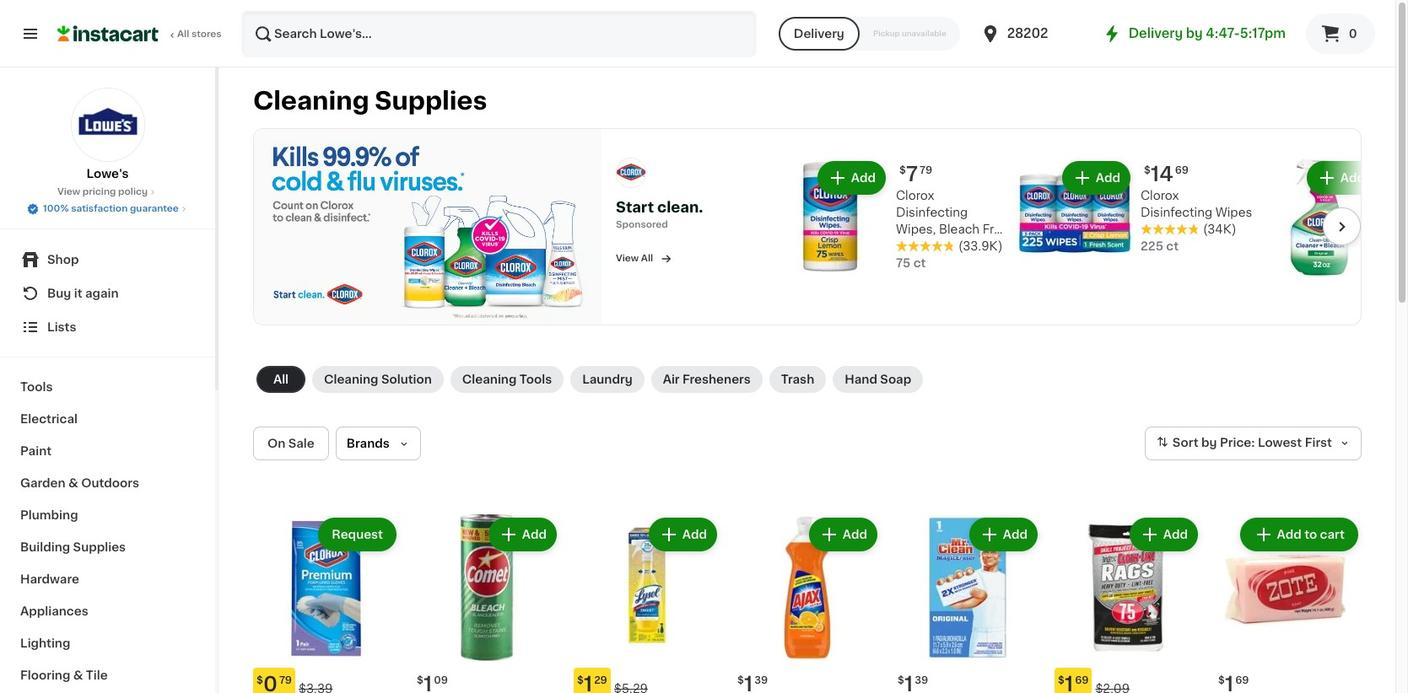 Task type: locate. For each thing, give the bounding box(es) containing it.
delivery by 4:47-5:17pm link
[[1101, 24, 1286, 44]]

fresheners
[[682, 374, 751, 385]]

1 horizontal spatial 79
[[920, 166, 932, 176]]

0 horizontal spatial disinfecting
[[896, 207, 968, 219]]

all link
[[256, 366, 305, 393]]

disinfecting up 225 ct
[[1141, 207, 1212, 219]]

0 horizontal spatial view
[[57, 187, 80, 197]]

1 vertical spatial &
[[73, 670, 83, 682]]

0 horizontal spatial 79
[[279, 676, 292, 686]]

1 horizontal spatial wipes,
[[952, 241, 991, 253]]

ct right 75
[[913, 258, 926, 269]]

by inside price: lowest first sort by field
[[1201, 437, 1217, 449]]

guarantee
[[130, 204, 179, 213]]

clorox for 7
[[896, 190, 934, 202]]

plumbing link
[[10, 499, 205, 531]]

add to cart button
[[1241, 519, 1357, 550]]

1 vertical spatial all
[[641, 254, 653, 264]]

garden
[[20, 477, 66, 489]]

hardware link
[[10, 564, 205, 596]]

1 vertical spatial by
[[1201, 437, 1217, 449]]

1 horizontal spatial all
[[273, 374, 289, 385]]

plumbing
[[20, 510, 78, 521]]

2 horizontal spatial all
[[641, 254, 653, 264]]

0 vertical spatial ct
[[1166, 241, 1179, 253]]

28202 button
[[980, 10, 1081, 57]]

1 vertical spatial wipes,
[[952, 241, 991, 253]]

buy it again
[[47, 288, 119, 299]]

$ inside $ 7 79
[[899, 166, 906, 176]]

1 horizontal spatial view
[[616, 254, 639, 264]]

disinfecting for 7
[[896, 207, 968, 219]]

air fresheners
[[663, 374, 751, 385]]

0 horizontal spatial 69
[[1075, 676, 1089, 686]]

lists link
[[10, 310, 205, 344]]

0 vertical spatial 79
[[920, 166, 932, 176]]

hardware
[[20, 574, 79, 585]]

building supplies link
[[10, 531, 205, 564]]

5:17pm
[[1240, 27, 1286, 40]]

0 vertical spatial wipes,
[[896, 224, 936, 236]]

225
[[1141, 241, 1163, 253]]

by right sort
[[1201, 437, 1217, 449]]

price:
[[1220, 437, 1255, 449]]

disinfecting inside clorox disinfecting wipes, bleach free cleaning wipes, crisp lemon
[[896, 207, 968, 219]]

1 clorox from the left
[[896, 190, 934, 202]]

1 disinfecting from the left
[[896, 207, 968, 219]]

first
[[1305, 437, 1332, 449]]

1 horizontal spatial delivery
[[1128, 27, 1183, 40]]

view pricing policy
[[57, 187, 148, 197]]

add link
[[1260, 158, 1408, 296]]

clorox disinfecting wipes
[[1141, 190, 1252, 219]]

view
[[57, 187, 80, 197], [616, 254, 639, 264]]

view for view pricing policy
[[57, 187, 80, 197]]

28202
[[1007, 27, 1048, 40]]

1 vertical spatial ct
[[913, 258, 926, 269]]

Price: Lowest First Sort by field
[[1145, 427, 1362, 460]]

service type group
[[778, 17, 960, 51]]

add inside add to cart button
[[1277, 529, 1302, 541]]

view down spo
[[616, 254, 639, 264]]

wipes,
[[896, 224, 936, 236], [952, 241, 991, 253]]

clorox down 14
[[1141, 190, 1179, 202]]

1 vertical spatial supplies
[[73, 542, 126, 553]]

tools
[[519, 374, 552, 385], [20, 381, 53, 393]]

tools up electrical on the left bottom of the page
[[20, 381, 53, 393]]

cleaning tools link
[[450, 366, 564, 393]]

0 horizontal spatial clorox
[[896, 190, 934, 202]]

wipes
[[1215, 207, 1252, 219]]

6 product group from the left
[[1055, 514, 1201, 693]]

product group containing request
[[253, 514, 400, 693]]

clorox inside clorox disinfecting wipes
[[1141, 190, 1179, 202]]

disinfecting inside clorox disinfecting wipes
[[1141, 207, 1212, 219]]

delivery for delivery
[[794, 28, 844, 40]]

1 horizontal spatial ct
[[1166, 241, 1179, 253]]

0 vertical spatial &
[[68, 477, 78, 489]]

lemon
[[930, 258, 971, 269]]

cleaning solution
[[324, 374, 432, 385]]

1 vertical spatial 79
[[279, 676, 292, 686]]

$
[[899, 166, 906, 176], [1144, 166, 1151, 176], [256, 676, 263, 686], [417, 676, 423, 686], [577, 676, 584, 686], [737, 676, 744, 686], [898, 676, 904, 686], [1058, 676, 1065, 686], [1218, 676, 1225, 686]]

2 disinfecting from the left
[[1141, 207, 1212, 219]]

0 horizontal spatial tools
[[20, 381, 53, 393]]

clorox inside clorox disinfecting wipes, bleach free cleaning wipes, crisp lemon
[[896, 190, 934, 202]]

& left tile
[[73, 670, 83, 682]]

1 horizontal spatial 39
[[915, 676, 928, 686]]

by inside delivery by 4:47-5:17pm link
[[1186, 27, 1203, 40]]

product group containing add to cart
[[1215, 514, 1362, 693]]

tile
[[86, 670, 108, 682]]

2 vertical spatial all
[[273, 374, 289, 385]]

1 vertical spatial view
[[616, 254, 639, 264]]

pricing
[[82, 187, 116, 197]]

0 vertical spatial view
[[57, 187, 80, 197]]

0 horizontal spatial delivery
[[794, 28, 844, 40]]

all for all stores
[[177, 30, 189, 39]]

cleaning
[[253, 89, 369, 113], [896, 241, 949, 253], [324, 374, 378, 385], [462, 374, 517, 385]]

request button
[[320, 519, 395, 550]]

cleaning for cleaning solution
[[324, 374, 378, 385]]

all down nsored
[[641, 254, 653, 264]]

lowest
[[1258, 437, 1302, 449]]

1 product group from the left
[[253, 514, 400, 693]]

0 vertical spatial all
[[177, 30, 189, 39]]

1 horizontal spatial disinfecting
[[1141, 207, 1212, 219]]

view up 100%
[[57, 187, 80, 197]]

appliances
[[20, 606, 88, 618]]

lowe's link
[[70, 88, 145, 182]]

view for view all
[[616, 254, 639, 264]]

$ 14 69
[[1144, 165, 1189, 184]]

on sale
[[267, 438, 314, 449]]

wipes, down 'bleach'
[[952, 241, 991, 253]]

disinfecting up 'bleach'
[[896, 207, 968, 219]]

clorox disinfecting wipes, bleach free cleaning wipes, crisp lemon
[[896, 190, 1009, 269]]

sort by
[[1173, 437, 1217, 449]]

0 horizontal spatial 39
[[754, 676, 768, 686]]

1 horizontal spatial 69
[[1175, 166, 1189, 176]]

tools left laundry
[[519, 374, 552, 385]]

1 39 from the left
[[754, 676, 768, 686]]

all left stores
[[177, 30, 189, 39]]

0 horizontal spatial ct
[[913, 258, 926, 269]]

7 product group from the left
[[1215, 514, 1362, 693]]

cleaning tools
[[462, 374, 552, 385]]

1 horizontal spatial clorox
[[1141, 190, 1179, 202]]

cleaning solution link
[[312, 366, 444, 393]]

$ 7 79
[[899, 165, 932, 184]]

lowe's
[[86, 168, 129, 180]]

4:47-
[[1206, 27, 1240, 40]]

add button
[[819, 163, 884, 194], [1064, 163, 1129, 194], [1308, 163, 1373, 194], [490, 519, 555, 550], [650, 519, 715, 550], [811, 519, 876, 550], [971, 519, 1036, 550], [1131, 519, 1196, 550]]

4 product group from the left
[[734, 514, 881, 693]]

ct right 225
[[1166, 241, 1179, 253]]

$ inside $1.69 original price: $2.09 element
[[1058, 676, 1065, 686]]

solution
[[381, 374, 432, 385]]

0 horizontal spatial supplies
[[73, 542, 126, 553]]

all up on
[[273, 374, 289, 385]]

delivery
[[1128, 27, 1183, 40], [794, 28, 844, 40]]

0 horizontal spatial all
[[177, 30, 189, 39]]

laundry
[[582, 374, 632, 385]]

75
[[896, 258, 911, 269]]

product group
[[253, 514, 400, 693], [413, 514, 560, 693], [574, 514, 720, 693], [734, 514, 881, 693], [894, 514, 1041, 693], [1055, 514, 1201, 693], [1215, 514, 1362, 693]]

wipes, up "crisp"
[[896, 224, 936, 236]]

lowe's logo image
[[70, 88, 145, 162]]

delivery inside button
[[794, 28, 844, 40]]

supplies
[[375, 89, 487, 113], [73, 542, 126, 553]]

kills 99.9% of cold & flu viruses. image
[[254, 129, 602, 325]]

by
[[1186, 27, 1203, 40], [1201, 437, 1217, 449]]

sale
[[288, 438, 314, 449]]

add
[[851, 172, 876, 184], [1096, 172, 1120, 184], [1340, 172, 1365, 184], [522, 529, 547, 541], [682, 529, 707, 541], [843, 529, 867, 541], [1003, 529, 1028, 541], [1163, 529, 1188, 541], [1277, 529, 1302, 541]]

cart
[[1320, 529, 1345, 541]]

100% satisfaction guarantee button
[[26, 199, 189, 216]]

1 horizontal spatial supplies
[[375, 89, 487, 113]]

clorox
[[896, 190, 934, 202], [1141, 190, 1179, 202]]

& right garden
[[68, 477, 78, 489]]

2 clorox from the left
[[1141, 190, 1179, 202]]

(33.9k)
[[958, 241, 1003, 253]]

clorox down $ 7 79
[[896, 190, 934, 202]]

by left the 4:47-
[[1186, 27, 1203, 40]]

0 horizontal spatial wipes,
[[896, 224, 936, 236]]

hand soap
[[845, 374, 911, 385]]

$0.79 original price: $3.39 element
[[253, 668, 400, 693]]

0 vertical spatial supplies
[[375, 89, 487, 113]]

0 vertical spatial by
[[1186, 27, 1203, 40]]

& inside "link"
[[73, 670, 83, 682]]

69 inside $ 14 69
[[1175, 166, 1189, 176]]

None search field
[[241, 10, 757, 57]]

hand soap link
[[833, 366, 923, 393]]

brands
[[347, 438, 390, 449]]

all
[[177, 30, 189, 39], [641, 254, 653, 264], [273, 374, 289, 385]]

cleaning inside clorox disinfecting wipes, bleach free cleaning wipes, crisp lemon
[[896, 241, 949, 253]]

79 inside $ 7 79
[[920, 166, 932, 176]]



Task type: describe. For each thing, give the bounding box(es) containing it.
$ inside $ 14 69
[[1144, 166, 1151, 176]]

all stores
[[177, 30, 222, 39]]

satisfaction
[[71, 204, 128, 213]]

delivery for delivery by 4:47-5:17pm
[[1128, 27, 1183, 40]]

0 button
[[1306, 13, 1375, 54]]

shop link
[[10, 243, 205, 277]]

hand
[[845, 374, 877, 385]]

garden & outdoors
[[20, 477, 139, 489]]

start clean. spo nsored
[[616, 201, 703, 230]]

$1.29 original price: $5.29 element
[[574, 668, 720, 693]]

supplies for building supplies
[[73, 542, 126, 553]]

29
[[594, 676, 607, 686]]

laundry link
[[570, 366, 644, 393]]

garden & outdoors link
[[10, 467, 205, 499]]

electrical
[[20, 413, 78, 425]]

disinfecting for 14
[[1141, 207, 1212, 219]]

(34k)
[[1203, 224, 1236, 236]]

lighting link
[[10, 628, 205, 660]]

supplies for cleaning supplies
[[375, 89, 487, 113]]

clorox image
[[616, 158, 646, 188]]

to
[[1304, 529, 1317, 541]]

75 ct
[[896, 258, 926, 269]]

stores
[[191, 30, 222, 39]]

soap
[[880, 374, 911, 385]]

crisp
[[896, 258, 927, 269]]

outdoors
[[81, 477, 139, 489]]

cleaning for cleaning supplies
[[253, 89, 369, 113]]

sort
[[1173, 437, 1198, 449]]

request
[[332, 529, 383, 541]]

price: lowest first
[[1220, 437, 1332, 449]]

7
[[906, 165, 918, 184]]

shop
[[47, 254, 79, 266]]

paint link
[[10, 435, 205, 467]]

trash link
[[769, 366, 826, 393]]

by for sort
[[1201, 437, 1217, 449]]

add to cart
[[1277, 529, 1345, 541]]

policy
[[118, 187, 148, 197]]

delivery by 4:47-5:17pm
[[1128, 27, 1286, 40]]

225 ct
[[1141, 241, 1179, 253]]

brands button
[[336, 427, 421, 460]]

$1.69 original price: $2.09 element
[[1055, 668, 1201, 693]]

building supplies
[[20, 542, 126, 553]]

3 product group from the left
[[574, 514, 720, 693]]

all for all
[[273, 374, 289, 385]]

100% satisfaction guarantee
[[43, 204, 179, 213]]

flooring
[[20, 670, 70, 682]]

on
[[267, 438, 285, 449]]

cleaning for cleaning tools
[[462, 374, 517, 385]]

bleach
[[939, 224, 980, 236]]

0
[[1349, 28, 1357, 40]]

buy
[[47, 288, 71, 299]]

add inside 'add' link
[[1340, 172, 1365, 184]]

start
[[616, 201, 654, 215]]

on sale button
[[253, 427, 329, 460]]

ct for 14
[[1166, 241, 1179, 253]]

trash
[[781, 374, 814, 385]]

by for delivery
[[1186, 27, 1203, 40]]

it
[[74, 288, 82, 299]]

clean.
[[657, 201, 703, 215]]

$ inside $0.79 original price: $3.39 element
[[256, 676, 263, 686]]

flooring & tile
[[20, 670, 108, 682]]

clorox for 14
[[1141, 190, 1179, 202]]

tools link
[[10, 371, 205, 403]]

building
[[20, 542, 70, 553]]

2 39 from the left
[[915, 676, 928, 686]]

100%
[[43, 204, 69, 213]]

1 horizontal spatial tools
[[519, 374, 552, 385]]

view pricing policy link
[[57, 186, 158, 199]]

& for flooring
[[73, 670, 83, 682]]

ct for 7
[[913, 258, 926, 269]]

Search field
[[243, 12, 755, 56]]

paint
[[20, 445, 52, 457]]

5 product group from the left
[[894, 514, 1041, 693]]

delivery button
[[778, 17, 860, 51]]

instacart logo image
[[57, 24, 159, 44]]

2 product group from the left
[[413, 514, 560, 693]]

all stores link
[[57, 10, 223, 57]]

electrical link
[[10, 403, 205, 435]]

free
[[983, 224, 1009, 236]]

view all
[[616, 254, 653, 264]]

spo
[[616, 221, 635, 230]]

air
[[663, 374, 680, 385]]

lighting
[[20, 638, 70, 650]]

$ inside $1.29 original price: $5.29 element
[[577, 676, 584, 686]]

again
[[85, 288, 119, 299]]

14
[[1151, 165, 1173, 184]]

buy it again link
[[10, 277, 205, 310]]

appliances link
[[10, 596, 205, 628]]

2 horizontal spatial 69
[[1235, 676, 1249, 686]]

nsored
[[635, 221, 668, 230]]

& for garden
[[68, 477, 78, 489]]

09
[[434, 676, 448, 686]]



Task type: vqa. For each thing, say whether or not it's contained in the screenshot.
top 64
no



